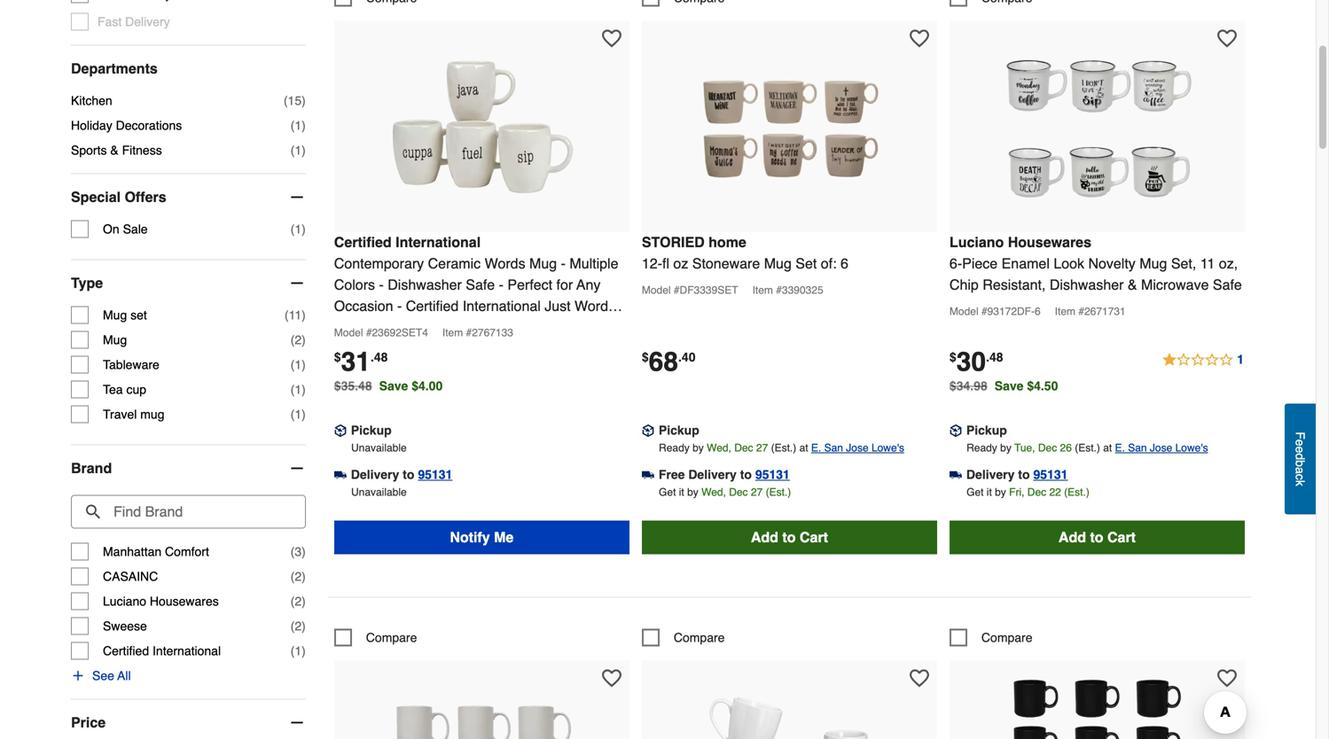 Task type: vqa. For each thing, say whether or not it's contained in the screenshot.
...
no



Task type: locate. For each thing, give the bounding box(es) containing it.
truck filled image
[[334, 469, 347, 482], [642, 469, 655, 482], [950, 469, 962, 482]]

1 horizontal spatial delivery to 95131
[[967, 468, 1069, 482]]

) for on sale
[[302, 222, 306, 237]]

2 vertical spatial certified
[[103, 645, 149, 659]]

1 horizontal spatial get
[[967, 487, 984, 499]]

1 horizontal spatial compare
[[674, 631, 725, 645]]

e up b
[[1294, 447, 1308, 453]]

$ 31 .48
[[334, 347, 388, 378]]

# down oz
[[674, 284, 680, 297]]

1002986742 element
[[950, 0, 1033, 7]]

$34.98
[[950, 379, 988, 394]]

add to cart for first the add to cart "button" from right
[[1059, 530, 1136, 546]]

1 horizontal spatial pickup image
[[642, 425, 655, 437]]

3 pickup from the left
[[967, 424, 1008, 438]]

0 horizontal spatial 11
[[289, 308, 302, 323]]

1 star image
[[1162, 350, 1246, 371]]

e up d
[[1294, 440, 1308, 447]]

f e e d b a c k button
[[1285, 404, 1317, 515]]

6 right of:
[[841, 256, 849, 272]]

4 2 from the top
[[295, 620, 302, 634]]

1 truck filled image from the left
[[334, 469, 347, 482]]

.48 down model # 23692set4
[[371, 350, 388, 365]]

add down get it by wed, dec 27 (est.)
[[751, 530, 779, 546]]

1 horizontal spatial lowe's
[[1176, 442, 1209, 455]]

1 vertical spatial item
[[1055, 306, 1076, 318]]

9 ) from the top
[[302, 408, 306, 422]]

6 ) from the top
[[302, 333, 306, 347]]

1 e. from the left
[[812, 442, 822, 455]]

7 ) from the top
[[302, 358, 306, 372]]

.40
[[679, 350, 696, 365]]

1 inside image
[[1238, 353, 1245, 367]]

certified down sweese
[[103, 645, 149, 659]]

get left the fri,
[[967, 487, 984, 499]]

&
[[110, 143, 119, 158], [1128, 277, 1138, 293]]

certified for certified international contemporary ceramic words mug - multiple colors - dishwasher safe - perfect for any occasion - certified international just words collection
[[334, 234, 392, 251]]

words up perfect
[[485, 256, 526, 272]]

11 left occasion
[[289, 308, 302, 323]]

1 horizontal spatial item
[[753, 284, 774, 297]]

luciano up piece
[[950, 234, 1004, 251]]

0 vertical spatial luciano
[[950, 234, 1004, 251]]

2 add from the left
[[1059, 530, 1087, 546]]

minus image
[[288, 189, 306, 206], [288, 275, 306, 292], [288, 715, 306, 732]]

at
[[800, 442, 809, 455], [1104, 442, 1113, 455]]

2 pickup from the left
[[659, 424, 700, 438]]

1 compare from the left
[[366, 631, 417, 645]]

0 horizontal spatial cart
[[800, 530, 829, 546]]

minus image for price
[[288, 715, 306, 732]]

1 horizontal spatial dishwasher
[[1050, 277, 1124, 293]]

perfect
[[508, 277, 553, 293]]

2 delivery to 95131 from the left
[[967, 468, 1069, 482]]

$ up the was price $34.98 element
[[950, 350, 957, 365]]

special offers
[[71, 189, 166, 205]]

1 ( 2 ) from the top
[[291, 333, 306, 347]]

housewares inside luciano housewares 6-piece enamel look novelty mug set, 11 oz, chip resistant, dishwasher & microwave safe
[[1008, 234, 1092, 251]]

0 horizontal spatial add
[[751, 530, 779, 546]]

get down free
[[659, 487, 676, 499]]

1 horizontal spatial $
[[642, 350, 649, 365]]

0 horizontal spatial #
[[366, 327, 372, 339]]

heart outline image
[[910, 29, 930, 48], [602, 669, 622, 689], [910, 669, 930, 689], [1218, 669, 1237, 689]]

delivery right minus image
[[351, 468, 399, 482]]

2 truck filled image from the left
[[642, 469, 655, 482]]

0 horizontal spatial truck filled image
[[334, 469, 347, 482]]

delivery to 95131 for unavailable
[[351, 468, 453, 482]]

.48 for 30
[[987, 350, 1004, 365]]

model up 31
[[334, 327, 363, 339]]

95131 button up notify
[[418, 466, 453, 484]]

27 down free delivery to 95131
[[751, 487, 763, 499]]

) for tableware
[[302, 358, 306, 372]]

1 horizontal spatial safe
[[1214, 277, 1243, 293]]

set
[[131, 308, 147, 323]]

0 horizontal spatial san
[[825, 442, 844, 455]]

4 ) from the top
[[302, 222, 306, 237]]

ready
[[659, 442, 690, 455], [967, 442, 998, 455]]

model for luciano housewares 6-piece enamel look novelty mug set, 11 oz, chip resistant, dishwasher & microwave safe
[[950, 306, 979, 318]]

) for casainc
[[302, 570, 306, 584]]

2 lowe's from the left
[[1176, 442, 1209, 455]]

add to cart button down get it by wed, dec 27 (est.)
[[642, 521, 938, 555]]

0 horizontal spatial .48
[[371, 350, 388, 365]]

sports & fitness
[[71, 143, 162, 158]]

minus image for type
[[288, 275, 306, 292]]

ready left the tue,
[[967, 442, 998, 455]]

1 horizontal spatial save
[[995, 379, 1024, 394]]

3 95131 from the left
[[1034, 468, 1069, 482]]

item #2767133 button
[[443, 324, 524, 346]]

$ inside $ 31 .48
[[334, 350, 341, 365]]

jose
[[847, 442, 869, 455], [1151, 442, 1173, 455]]

cart
[[800, 530, 829, 546], [1108, 530, 1136, 546]]

6 ( 1 ) from the top
[[291, 408, 306, 422]]

certified up the contemporary
[[334, 234, 392, 251]]

pickup for ready by wed, dec 27 (est.) at e. san jose lowe's
[[659, 424, 700, 438]]

2
[[295, 333, 302, 347], [295, 570, 302, 584], [295, 595, 302, 609], [295, 620, 302, 634]]

1 vertical spatial 11
[[289, 308, 302, 323]]

pickup image down 68
[[642, 425, 655, 437]]

1 ) from the top
[[302, 94, 306, 108]]

get
[[659, 487, 676, 499], [967, 487, 984, 499]]

0 vertical spatial certified
[[334, 234, 392, 251]]

11 inside luciano housewares 6-piece enamel look novelty mug set, 11 oz, chip resistant, dishwasher & microwave safe
[[1201, 256, 1216, 272]]

) for manhattan comfort
[[302, 545, 306, 559]]

dishwasher inside certified international contemporary ceramic words mug - multiple colors - dishwasher safe - perfect for any occasion - certified international just words collection
[[388, 277, 462, 293]]

pickup image down $34.98
[[950, 425, 962, 437]]

1 horizontal spatial 11
[[1201, 256, 1216, 272]]

12 ) from the top
[[302, 595, 306, 609]]

) for holiday decorations
[[302, 119, 306, 133]]

resistant,
[[983, 277, 1046, 293]]

0 horizontal spatial it
[[679, 487, 685, 499]]

2 for luciano housewares
[[295, 595, 302, 609]]

1 ( 1 ) from the top
[[291, 119, 306, 133]]

item inside button
[[1055, 306, 1076, 318]]

( 11 )
[[285, 308, 306, 323]]

3 ) from the top
[[302, 143, 306, 158]]

pickup down '$35.48 save $4.00'
[[351, 424, 392, 438]]

1 save from the left
[[379, 379, 408, 394]]

0 horizontal spatial dishwasher
[[388, 277, 462, 293]]

1 horizontal spatial it
[[987, 487, 993, 499]]

unavailable
[[351, 442, 407, 455], [351, 487, 407, 499]]

2 horizontal spatial 95131
[[1034, 468, 1069, 482]]

on
[[103, 222, 119, 237]]

actual price $31.48 element
[[334, 347, 388, 378]]

1 horizontal spatial e. san jose lowe's button
[[1116, 440, 1209, 457]]

2 cart from the left
[[1108, 530, 1136, 546]]

add
[[751, 530, 779, 546], [1059, 530, 1087, 546]]

2 dishwasher from the left
[[1050, 277, 1124, 293]]

) for sweese
[[302, 620, 306, 634]]

wed, down free delivery to 95131
[[702, 487, 726, 499]]

fl
[[663, 256, 670, 272]]

2 add to cart button from the left
[[950, 521, 1246, 555]]

add for 2nd the add to cart "button" from the right
[[751, 530, 779, 546]]

item left #3390325
[[753, 284, 774, 297]]

pickup down the $34.98 save $4.50
[[967, 424, 1008, 438]]

11 left the oz,
[[1201, 256, 1216, 272]]

2 vertical spatial #
[[366, 327, 372, 339]]

1 e. san jose lowe's button from the left
[[812, 440, 905, 457]]

1 vertical spatial 27
[[751, 487, 763, 499]]

0 horizontal spatial item
[[443, 327, 463, 339]]

item left "#2671731"
[[1055, 306, 1076, 318]]

0 horizontal spatial heart outline image
[[602, 29, 622, 48]]

( 2 )
[[291, 333, 306, 347], [291, 570, 306, 584], [291, 595, 306, 609], [291, 620, 306, 634]]

1 95131 from the left
[[418, 468, 453, 482]]

0 horizontal spatial pickup
[[351, 424, 392, 438]]

) for sports & fitness
[[302, 143, 306, 158]]

0 horizontal spatial get
[[659, 487, 676, 499]]

tue,
[[1015, 442, 1036, 455]]

compare inside the 1002734968 element
[[982, 631, 1033, 645]]

0 vertical spatial minus image
[[288, 189, 306, 206]]

& inside luciano housewares 6-piece enamel look novelty mug set, 11 oz, chip resistant, dishwasher & microwave safe
[[1128, 277, 1138, 293]]

pickup image for ready by wed, dec 27 (est.) at e. san jose lowe's
[[642, 425, 655, 437]]

0 horizontal spatial pickup image
[[334, 425, 347, 437]]

2 horizontal spatial 95131 button
[[1034, 466, 1069, 484]]

2 ) from the top
[[302, 119, 306, 133]]

# down resistant,
[[982, 306, 988, 318]]

2 vertical spatial item
[[443, 327, 463, 339]]

2 ready from the left
[[967, 442, 998, 455]]

93172df-
[[988, 306, 1035, 318]]

1 ready from the left
[[659, 442, 690, 455]]

2 ( 1 ) from the top
[[291, 143, 306, 158]]

3 ( 1 ) from the top
[[291, 222, 306, 237]]

1 vertical spatial words
[[575, 298, 616, 315]]

by up free delivery to 95131
[[693, 442, 704, 455]]

0 horizontal spatial safe
[[466, 277, 495, 293]]

& right sports
[[110, 143, 119, 158]]

item inside "button"
[[753, 284, 774, 297]]

1 2 from the top
[[295, 333, 302, 347]]

11 ) from the top
[[302, 570, 306, 584]]

international for certified international
[[153, 645, 221, 659]]

1 vertical spatial housewares
[[150, 595, 219, 609]]

chip
[[950, 277, 979, 293]]

1 vertical spatial minus image
[[288, 275, 306, 292]]

) for certified international
[[302, 645, 306, 659]]

pickup image
[[334, 425, 347, 437], [642, 425, 655, 437], [950, 425, 962, 437]]

compare for 5013584817 element
[[674, 631, 725, 645]]

3 minus image from the top
[[288, 715, 306, 732]]

26
[[1061, 442, 1072, 455]]

( for certified international
[[291, 645, 295, 659]]

type button
[[71, 260, 306, 307]]

1 $ from the left
[[334, 350, 341, 365]]

2 safe from the left
[[1214, 277, 1243, 293]]

sweese 16-fl oz ceramic white mug set of: 1 image
[[692, 670, 887, 740]]

1 horizontal spatial 95131
[[756, 468, 790, 482]]

1 cart from the left
[[800, 530, 829, 546]]

.48 inside $ 31 .48
[[371, 350, 388, 365]]

add to cart
[[751, 530, 829, 546], [1059, 530, 1136, 546]]

$ inside $ 68 .40
[[642, 350, 649, 365]]

certified international contemporary ceramic words mug - multiple colors - dishwasher safe - perfect for any occasion - certified international just words collection image
[[384, 30, 580, 225]]

8 ) from the top
[[302, 383, 306, 397]]

lowe's
[[872, 442, 905, 455], [1176, 442, 1209, 455]]

compare for 1002986734 element
[[366, 631, 417, 645]]

manhattan
[[103, 545, 162, 559]]

$ left '.40'
[[642, 350, 649, 365]]

me
[[494, 530, 514, 546]]

luciano
[[950, 234, 1004, 251], [103, 595, 146, 609]]

2 vertical spatial model
[[334, 327, 363, 339]]

1 delivery to 95131 from the left
[[351, 468, 453, 482]]

dishwasher up item #2671731
[[1050, 277, 1124, 293]]

1 horizontal spatial luciano
[[950, 234, 1004, 251]]

dishwasher down ceramic
[[388, 277, 462, 293]]

1 san from the left
[[825, 442, 844, 455]]

e
[[1294, 440, 1308, 447], [1294, 447, 1308, 453]]

certified up 23692set4
[[406, 298, 459, 315]]

5 ( 1 ) from the top
[[291, 383, 306, 397]]

minus image inside the price button
[[288, 715, 306, 732]]

2 horizontal spatial pickup image
[[950, 425, 962, 437]]

e. san jose lowe's button for delivery to 95131
[[1116, 440, 1209, 457]]

save left the $4.00
[[379, 379, 408, 394]]

luciano for luciano housewares 6-piece enamel look novelty mug set, 11 oz, chip resistant, dishwasher & microwave safe
[[950, 234, 1004, 251]]

7 ( 1 ) from the top
[[291, 645, 306, 659]]

0 horizontal spatial e.
[[812, 442, 822, 455]]

6-
[[950, 256, 963, 272]]

2 horizontal spatial #
[[982, 306, 988, 318]]

( for sweese
[[291, 620, 295, 634]]

mug set
[[103, 308, 147, 323]]

95131 button up 22
[[1034, 466, 1069, 484]]

1 horizontal spatial san
[[1129, 442, 1148, 455]]

4 ( 1 ) from the top
[[291, 358, 306, 372]]

1002734968 element
[[950, 630, 1033, 647]]

minus image inside special offers button
[[288, 189, 306, 206]]

.48 for 31
[[371, 350, 388, 365]]

1 add to cart from the left
[[751, 530, 829, 546]]

0 horizontal spatial save
[[379, 379, 408, 394]]

2 unavailable from the top
[[351, 487, 407, 499]]

11
[[1201, 256, 1216, 272], [289, 308, 302, 323]]

housewares up 'look'
[[1008, 234, 1092, 251]]

comfort
[[165, 545, 209, 559]]

international
[[396, 234, 481, 251], [463, 298, 541, 315], [153, 645, 221, 659]]

item inside button
[[443, 327, 463, 339]]

minus image inside type button
[[288, 275, 306, 292]]

1 horizontal spatial 95131 button
[[756, 466, 790, 484]]

1 horizontal spatial 6
[[1035, 306, 1041, 318]]

2 e. from the left
[[1116, 442, 1126, 455]]

pickup image down $35.48
[[334, 425, 347, 437]]

pickup
[[351, 424, 392, 438], [659, 424, 700, 438], [967, 424, 1008, 438]]

0 horizontal spatial model
[[334, 327, 363, 339]]

2 san from the left
[[1129, 442, 1148, 455]]

3 compare from the left
[[982, 631, 1033, 645]]

1 button
[[1162, 350, 1246, 371]]

item left #2767133
[[443, 327, 463, 339]]

delivery up the fri,
[[967, 468, 1015, 482]]

1 unavailable from the top
[[351, 442, 407, 455]]

model down the 12-
[[642, 284, 671, 297]]

0 vertical spatial 6
[[841, 256, 849, 272]]

wed, up free delivery to 95131
[[707, 442, 732, 455]]

it
[[679, 487, 685, 499], [987, 487, 993, 499]]

pickup up free
[[659, 424, 700, 438]]

of:
[[821, 256, 837, 272]]

2 heart outline image from the left
[[1218, 29, 1237, 48]]

1 95131 button from the left
[[418, 466, 453, 484]]

1 for travel mug
[[295, 408, 302, 422]]

dec up free delivery to 95131
[[735, 442, 754, 455]]

1 for tableware
[[295, 358, 302, 372]]

1 jose from the left
[[847, 442, 869, 455]]

safe down the oz,
[[1214, 277, 1243, 293]]

( for luciano housewares
[[291, 595, 295, 609]]

just
[[545, 298, 571, 315]]

holiday decorations
[[71, 119, 182, 133]]

1 dishwasher from the left
[[388, 277, 462, 293]]

housewares down comfort
[[150, 595, 219, 609]]

model for certified international contemporary ceramic words mug - multiple colors - dishwasher safe - perfect for any occasion - certified international just words collection
[[334, 327, 363, 339]]

1 horizontal spatial #
[[674, 284, 680, 297]]

1 safe from the left
[[466, 277, 495, 293]]

ready up free
[[659, 442, 690, 455]]

) for luciano housewares
[[302, 595, 306, 609]]

tableware
[[103, 358, 160, 372]]

at for delivery to 95131
[[1104, 442, 1113, 455]]

1 minus image from the top
[[288, 189, 306, 206]]

0 horizontal spatial add to cart button
[[642, 521, 938, 555]]

c
[[1294, 474, 1308, 480]]

pickup for ready by tue, dec 26 (est.) at e. san jose lowe's
[[967, 424, 1008, 438]]

2 jose from the left
[[1151, 442, 1173, 455]]

luciano up sweese
[[103, 595, 146, 609]]

2 95131 button from the left
[[756, 466, 790, 484]]

0 horizontal spatial certified
[[103, 645, 149, 659]]

0 horizontal spatial housewares
[[150, 595, 219, 609]]

words
[[485, 256, 526, 272], [575, 298, 616, 315]]

add to cart button down 22
[[950, 521, 1246, 555]]

2 horizontal spatial pickup
[[967, 424, 1008, 438]]

1 e from the top
[[1294, 440, 1308, 447]]

95131 up 22
[[1034, 468, 1069, 482]]

oz,
[[1220, 256, 1239, 272]]

.48 inside the $ 30 .48
[[987, 350, 1004, 365]]

# for luciano housewares 6-piece enamel look novelty mug set, 11 oz, chip resistant, dishwasher & microwave safe
[[982, 306, 988, 318]]

3 truck filled image from the left
[[950, 469, 962, 482]]

0 vertical spatial words
[[485, 256, 526, 272]]

$34.98 save $4.50
[[950, 379, 1059, 394]]

( 2 ) for casainc
[[291, 570, 306, 584]]

save left $4.50
[[995, 379, 1024, 394]]

wed,
[[707, 442, 732, 455], [702, 487, 726, 499]]

model
[[642, 284, 671, 297], [950, 306, 979, 318], [334, 327, 363, 339]]

2 e. san jose lowe's button from the left
[[1116, 440, 1209, 457]]

1 lowe's from the left
[[872, 442, 905, 455]]

2 at from the left
[[1104, 442, 1113, 455]]

3 pickup image from the left
[[950, 425, 962, 437]]

2 2 from the top
[[295, 570, 302, 584]]

international down the luciano housewares
[[153, 645, 221, 659]]

0 vertical spatial international
[[396, 234, 481, 251]]

# down occasion
[[366, 327, 372, 339]]

add to cart button
[[642, 521, 938, 555], [950, 521, 1246, 555]]

1 vertical spatial 6
[[1035, 306, 1041, 318]]

2 it from the left
[[987, 487, 993, 499]]

- down the contemporary
[[379, 277, 384, 293]]

mug inside luciano housewares 6-piece enamel look novelty mug set, 11 oz, chip resistant, dishwasher & microwave safe
[[1140, 256, 1168, 272]]

0 horizontal spatial $
[[334, 350, 341, 365]]

1 horizontal spatial at
[[1104, 442, 1113, 455]]

0 vertical spatial #
[[674, 284, 680, 297]]

1 horizontal spatial jose
[[1151, 442, 1173, 455]]

3 95131 button from the left
[[1034, 466, 1069, 484]]

22
[[1050, 487, 1062, 499]]

1 horizontal spatial add to cart button
[[950, 521, 1246, 555]]

0 horizontal spatial ready
[[659, 442, 690, 455]]

2 minus image from the top
[[288, 275, 306, 292]]

1 it from the left
[[679, 487, 685, 499]]

model # 23692set4
[[334, 327, 428, 339]]

pickup image for ready by tue, dec 26 (est.) at e. san jose lowe's
[[950, 425, 962, 437]]

by
[[693, 442, 704, 455], [1001, 442, 1012, 455], [688, 487, 699, 499], [995, 487, 1007, 499]]

3
[[295, 545, 302, 559]]

2 e from the top
[[1294, 447, 1308, 453]]

housewares
[[1008, 234, 1092, 251], [150, 595, 219, 609]]

2 horizontal spatial model
[[950, 306, 979, 318]]

0 horizontal spatial jose
[[847, 442, 869, 455]]

0 vertical spatial item
[[753, 284, 774, 297]]

ready for free
[[659, 442, 690, 455]]

0 vertical spatial 11
[[1201, 256, 1216, 272]]

2 pickup image from the left
[[642, 425, 655, 437]]

95131 button down ready by wed, dec 27 (est.) at e. san jose lowe's
[[756, 466, 790, 484]]

special offers button
[[71, 174, 306, 221]]

delivery to 95131 for get it by
[[967, 468, 1069, 482]]

compare inside 1002986734 element
[[366, 631, 417, 645]]

truck filled image for get it by wed, dec 27 (est.)
[[642, 469, 655, 482]]

2 ( 2 ) from the top
[[291, 570, 306, 584]]

see all
[[92, 669, 131, 684]]

2 horizontal spatial item
[[1055, 306, 1076, 318]]

( 1 ) for tableware
[[291, 358, 306, 372]]

mug inside certified international contemporary ceramic words mug - multiple colors - dishwasher safe - perfect for any occasion - certified international just words collection
[[530, 256, 557, 272]]

dec left 26
[[1039, 442, 1058, 455]]

95131 down ready by wed, dec 27 (est.) at e. san jose lowe's
[[756, 468, 790, 482]]

2 horizontal spatial compare
[[982, 631, 1033, 645]]

free delivery to 95131
[[659, 468, 790, 482]]

luciano inside luciano housewares 6-piece enamel look novelty mug set, 11 oz, chip resistant, dishwasher & microwave safe
[[950, 234, 1004, 251]]

) for tea cup
[[302, 383, 306, 397]]

95131 button for get it by fri, dec 22 (est.)
[[1034, 466, 1069, 484]]

luciano for luciano housewares
[[103, 595, 146, 609]]

e. san jose lowe's button
[[812, 440, 905, 457], [1116, 440, 1209, 457]]

10 ) from the top
[[302, 545, 306, 559]]

1 at from the left
[[800, 442, 809, 455]]

14 ) from the top
[[302, 645, 306, 659]]

0 horizontal spatial luciano
[[103, 595, 146, 609]]

1 horizontal spatial pickup
[[659, 424, 700, 438]]

f
[[1294, 432, 1308, 440]]

1 horizontal spatial add to cart
[[1059, 530, 1136, 546]]

3 $ from the left
[[950, 350, 957, 365]]

safe down ceramic
[[466, 277, 495, 293]]

5001227317 element
[[642, 0, 725, 7]]

2 get from the left
[[967, 487, 984, 499]]

4 ( 2 ) from the top
[[291, 620, 306, 634]]

international up ceramic
[[396, 234, 481, 251]]

1 pickup from the left
[[351, 424, 392, 438]]

95131 up notify
[[418, 468, 453, 482]]

notify me button
[[334, 521, 630, 555]]

3 ( 2 ) from the top
[[291, 595, 306, 609]]

( for on sale
[[291, 222, 295, 237]]

item #3390325 button
[[753, 282, 834, 303]]

1 horizontal spatial truck filled image
[[642, 469, 655, 482]]

compare inside 5013584817 element
[[674, 631, 725, 645]]

see
[[92, 669, 114, 684]]

san for delivery to 95131
[[1129, 442, 1148, 455]]

heart outline image
[[602, 29, 622, 48], [1218, 29, 1237, 48]]

0 vertical spatial model
[[642, 284, 671, 297]]

2 save from the left
[[995, 379, 1024, 394]]

1 heart outline image from the left
[[602, 29, 622, 48]]

1 horizontal spatial certified
[[334, 234, 392, 251]]

item for stoneware
[[753, 284, 774, 297]]

safe inside luciano housewares 6-piece enamel look novelty mug set, 11 oz, chip resistant, dishwasher & microwave safe
[[1214, 277, 1243, 293]]

2 vertical spatial minus image
[[288, 715, 306, 732]]

1 .48 from the left
[[371, 350, 388, 365]]

0 horizontal spatial delivery to 95131
[[351, 468, 453, 482]]

international up #2767133
[[463, 298, 541, 315]]

27 up free delivery to 95131
[[757, 442, 768, 455]]

#2671731
[[1079, 306, 1126, 318]]

by left the tue,
[[1001, 442, 1012, 455]]

add to cart down 22
[[1059, 530, 1136, 546]]

1 horizontal spatial cart
[[1108, 530, 1136, 546]]

1 for certified international
[[295, 645, 302, 659]]

1002986734 element
[[334, 630, 417, 647]]

certified international
[[103, 645, 221, 659]]

free
[[659, 468, 685, 482]]

0 horizontal spatial add to cart
[[751, 530, 829, 546]]

0 horizontal spatial &
[[110, 143, 119, 158]]

f e e d b a c k
[[1294, 432, 1308, 487]]

add down 22
[[1059, 530, 1087, 546]]

model down chip
[[950, 306, 979, 318]]

$ up was price $35.48 element
[[334, 350, 341, 365]]

1 horizontal spatial add
[[1059, 530, 1087, 546]]

(est.) right 26
[[1075, 442, 1101, 455]]

it left the fri,
[[987, 487, 993, 499]]

words down 'any'
[[575, 298, 616, 315]]

$ inside the $ 30 .48
[[950, 350, 957, 365]]

2 compare from the left
[[674, 631, 725, 645]]

item for mug
[[443, 327, 463, 339]]

0 horizontal spatial at
[[800, 442, 809, 455]]

2 add to cart from the left
[[1059, 530, 1136, 546]]

add to cart down get it by wed, dec 27 (est.)
[[751, 530, 829, 546]]

it down free
[[679, 487, 685, 499]]

manhattan comfort
[[103, 545, 209, 559]]

2 $ from the left
[[642, 350, 649, 365]]

0 horizontal spatial 95131 button
[[418, 466, 453, 484]]

1 add from the left
[[751, 530, 779, 546]]

3 2 from the top
[[295, 595, 302, 609]]

.48 up the $34.98 save $4.50
[[987, 350, 1004, 365]]

1 get from the left
[[659, 487, 676, 499]]

fast
[[98, 15, 122, 29]]

1 vertical spatial #
[[982, 306, 988, 318]]

0 vertical spatial housewares
[[1008, 234, 1092, 251]]

fri,
[[1010, 487, 1025, 499]]

save for save $4.00
[[379, 379, 408, 394]]

1 horizontal spatial model
[[642, 284, 671, 297]]

6 down resistant,
[[1035, 306, 1041, 318]]

2 vertical spatial international
[[153, 645, 221, 659]]

0 vertical spatial unavailable
[[351, 442, 407, 455]]

13 ) from the top
[[302, 620, 306, 634]]

& down novelty on the top
[[1128, 277, 1138, 293]]

ready for delivery
[[967, 442, 998, 455]]

5 ) from the top
[[302, 308, 306, 323]]

see all button
[[71, 668, 131, 685]]

fast delivery
[[98, 15, 170, 29]]

2 horizontal spatial truck filled image
[[950, 469, 962, 482]]

( 1 ) for certified international
[[291, 645, 306, 659]]

#
[[674, 284, 680, 297], [982, 306, 988, 318], [366, 327, 372, 339]]

e. for delivery to 95131
[[1116, 442, 1126, 455]]

2 .48 from the left
[[987, 350, 1004, 365]]

1 vertical spatial luciano
[[103, 595, 146, 609]]

storied home 12-fl oz stoneware mug set of: 6
[[642, 234, 849, 272]]



Task type: describe. For each thing, give the bounding box(es) containing it.
1003122788 element
[[334, 0, 417, 7]]

$ 68 .40
[[642, 347, 696, 378]]

casainc
[[103, 570, 158, 584]]

lowe's for free delivery to 95131
[[872, 442, 905, 455]]

was price $34.98 element
[[950, 375, 995, 394]]

contemporary
[[334, 256, 424, 272]]

# for certified international contemporary ceramic words mug - multiple colors - dishwasher safe - perfect for any occasion - certified international just words collection
[[366, 327, 372, 339]]

by left the fri,
[[995, 487, 1007, 499]]

- left perfect
[[499, 277, 504, 293]]

1 pickup image from the left
[[334, 425, 347, 437]]

(est.) up free delivery to 95131
[[771, 442, 797, 455]]

model # df3339set
[[642, 284, 739, 297]]

mug
[[140, 408, 165, 422]]

1 for holiday decorations
[[295, 119, 302, 133]]

23692set4
[[372, 327, 428, 339]]

item #2671731 button
[[1055, 303, 1137, 324]]

item for look
[[1055, 306, 1076, 318]]

sports
[[71, 143, 107, 158]]

$ for 68
[[642, 350, 649, 365]]

( 1 ) for holiday decorations
[[291, 119, 306, 133]]

was price $35.48 element
[[334, 375, 379, 394]]

68
[[649, 347, 679, 378]]

) for mug set
[[302, 308, 306, 323]]

30
[[957, 347, 987, 378]]

a
[[1294, 467, 1308, 474]]

type
[[71, 275, 103, 292]]

1 vertical spatial wed,
[[702, 487, 726, 499]]

model # 93172df-6
[[950, 306, 1041, 318]]

certified for certified international
[[103, 645, 149, 659]]

departments element
[[71, 60, 306, 78]]

ceramic
[[428, 256, 481, 272]]

multiple
[[570, 256, 619, 272]]

price
[[71, 715, 106, 732]]

12-
[[642, 256, 663, 272]]

san for free delivery to 95131
[[825, 442, 844, 455]]

mug inside storied home 12-fl oz stoneware mug set of: 6
[[764, 256, 792, 272]]

add to cart for 2nd the add to cart "button" from the right
[[751, 530, 829, 546]]

$ for 30
[[950, 350, 957, 365]]

( 1 ) for tea cup
[[291, 383, 306, 397]]

set,
[[1172, 256, 1197, 272]]

( 2 ) for sweese
[[291, 620, 306, 634]]

0 horizontal spatial words
[[485, 256, 526, 272]]

# for storied home 12-fl oz stoneware mug set of: 6
[[674, 284, 680, 297]]

get it by fri, dec 22 (est.)
[[967, 487, 1090, 499]]

95131 for get it by
[[1034, 468, 1069, 482]]

dec left 22
[[1028, 487, 1047, 499]]

on sale
[[103, 222, 148, 237]]

item #2767133
[[443, 327, 514, 339]]

item #3390325
[[753, 284, 824, 297]]

plus image
[[71, 669, 85, 684]]

compare for the 1002734968 element
[[982, 631, 1033, 645]]

b
[[1294, 460, 1308, 467]]

cart for 2nd the add to cart "button" from the right
[[800, 530, 829, 546]]

notify me
[[450, 530, 514, 546]]

minus image
[[288, 460, 306, 478]]

- up 23692set4
[[397, 298, 402, 315]]

) for travel mug
[[302, 408, 306, 422]]

(est.) right 22
[[1065, 487, 1090, 499]]

95131 button for get it by wed, dec 27 (est.)
[[756, 466, 790, 484]]

brand button
[[71, 446, 306, 492]]

$ for 31
[[334, 350, 341, 365]]

occasion
[[334, 298, 393, 315]]

travel
[[103, 408, 137, 422]]

15
[[288, 94, 302, 108]]

delivery right fast
[[125, 15, 170, 29]]

departments
[[71, 60, 158, 77]]

it for free
[[679, 487, 685, 499]]

( 1 ) for on sale
[[291, 222, 306, 237]]

stoneware
[[693, 256, 761, 272]]

$ 30 .48
[[950, 347, 1004, 378]]

holiday
[[71, 119, 112, 133]]

e. for free delivery to 95131
[[812, 442, 822, 455]]

cup
[[126, 383, 146, 397]]

jose for delivery to 95131
[[1151, 442, 1173, 455]]

0 vertical spatial 27
[[757, 442, 768, 455]]

2 for mug
[[295, 333, 302, 347]]

delivery up get it by wed, dec 27 (est.)
[[689, 468, 737, 482]]

sweese
[[103, 620, 147, 634]]

1 for on sale
[[295, 222, 302, 237]]

model for storied home 12-fl oz stoneware mug set of: 6
[[642, 284, 671, 297]]

( 1 ) for sports & fitness
[[291, 143, 306, 158]]

international for certified international contemporary ceramic words mug - multiple colors - dishwasher safe - perfect for any occasion - certified international just words collection
[[396, 234, 481, 251]]

cart for first the add to cart "button" from right
[[1108, 530, 1136, 546]]

set
[[796, 256, 817, 272]]

1 add to cart button from the left
[[642, 521, 938, 555]]

( 2 ) for mug
[[291, 333, 306, 347]]

$4.00
[[412, 379, 443, 394]]

luciano housewares
[[103, 595, 219, 609]]

2 for sweese
[[295, 620, 302, 634]]

( for tableware
[[291, 358, 295, 372]]

1 for sports & fitness
[[295, 143, 302, 158]]

2 95131 from the left
[[756, 468, 790, 482]]

actual price $30.48 element
[[950, 347, 1004, 378]]

ready by tue, dec 26 (est.) at e. san jose lowe's
[[967, 442, 1209, 455]]

( for tea cup
[[291, 383, 295, 397]]

1 for tea cup
[[295, 383, 302, 397]]

df3339set
[[680, 284, 739, 297]]

) for mug
[[302, 333, 306, 347]]

Find Brand text field
[[71, 496, 306, 529]]

6 inside storied home 12-fl oz stoneware mug set of: 6
[[841, 256, 849, 272]]

( for manhattan comfort
[[291, 545, 295, 559]]

home
[[709, 234, 747, 251]]

luciano housewares 6-piece enamel look novelty mug set, 11 oz, chip resistant, dishwasher & microwave safe
[[950, 234, 1243, 293]]

( for holiday decorations
[[291, 119, 295, 133]]

safe inside certified international contemporary ceramic words mug - multiple colors - dishwasher safe - perfect for any occasion - certified international just words collection
[[466, 277, 495, 293]]

( for kitchen
[[284, 94, 288, 108]]

dishwasher inside luciano housewares 6-piece enamel look novelty mug set, 11 oz, chip resistant, dishwasher & microwave safe
[[1050, 277, 1124, 293]]

5013584817 element
[[642, 630, 725, 647]]

0 vertical spatial &
[[110, 143, 119, 158]]

dec down free delivery to 95131
[[729, 487, 748, 499]]

microwave
[[1142, 277, 1210, 293]]

) for kitchen
[[302, 94, 306, 108]]

2 for casainc
[[295, 570, 302, 584]]

offers
[[125, 189, 166, 205]]

item #2671731
[[1055, 306, 1126, 318]]

tea cup
[[103, 383, 146, 397]]

k
[[1294, 480, 1308, 487]]

1 horizontal spatial words
[[575, 298, 616, 315]]

all
[[117, 669, 131, 684]]

get for free
[[659, 487, 676, 499]]

( for mug
[[291, 333, 295, 347]]

certified international contemporary ceramic words mug - multiple colors - dishwasher safe - perfect for any occasion - certified international just words collection
[[334, 234, 619, 336]]

ready by wed, dec 27 (est.) at e. san jose lowe's
[[659, 442, 905, 455]]

sale
[[123, 222, 148, 237]]

( for casainc
[[291, 570, 295, 584]]

get for delivery
[[967, 487, 984, 499]]

travel mug
[[103, 408, 165, 422]]

( for sports & fitness
[[291, 143, 295, 158]]

look
[[1054, 256, 1085, 272]]

( 1 ) for travel mug
[[291, 408, 306, 422]]

$35.48
[[334, 379, 372, 394]]

for
[[557, 277, 573, 293]]

e. san jose lowe's button for free delivery to 95131
[[812, 440, 905, 457]]

brand
[[71, 461, 112, 477]]

it for delivery
[[987, 487, 993, 499]]

housewares for luciano housewares
[[150, 595, 219, 609]]

at for free delivery to 95131
[[800, 442, 809, 455]]

#3390325
[[776, 284, 824, 297]]

(est.) down ready by wed, dec 27 (est.) at e. san jose lowe's
[[766, 487, 792, 499]]

lowe's for delivery to 95131
[[1176, 442, 1209, 455]]

get it by wed, dec 27 (est.)
[[659, 487, 792, 499]]

d
[[1294, 453, 1308, 460]]

add for first the add to cart "button" from right
[[1059, 530, 1087, 546]]

actual price $68.40 element
[[642, 347, 696, 378]]

1 vertical spatial international
[[463, 298, 541, 315]]

( for travel mug
[[291, 408, 295, 422]]

$4.50
[[1028, 379, 1059, 394]]

novelty
[[1089, 256, 1136, 272]]

( for mug set
[[285, 308, 289, 323]]

( 15 )
[[284, 94, 306, 108]]

$35.48 save $4.00
[[334, 379, 443, 394]]

0 vertical spatial wed,
[[707, 442, 732, 455]]

( 2 ) for luciano housewares
[[291, 595, 306, 609]]

- up for
[[561, 256, 566, 272]]

by down free delivery to 95131
[[688, 487, 699, 499]]

housewares for luciano housewares 6-piece enamel look novelty mug set, 11 oz, chip resistant, dishwasher & microwave safe
[[1008, 234, 1092, 251]]

tea
[[103, 383, 123, 397]]

truck filled image for get it by fri, dec 22 (est.)
[[950, 469, 962, 482]]

95131 for unavailable
[[418, 468, 453, 482]]

minus image for special offers
[[288, 189, 306, 206]]

piece
[[963, 256, 998, 272]]

save for save $4.50
[[995, 379, 1024, 394]]

31
[[341, 347, 371, 378]]

1 vertical spatial certified
[[406, 298, 459, 315]]

jose for free delivery to 95131
[[847, 442, 869, 455]]



